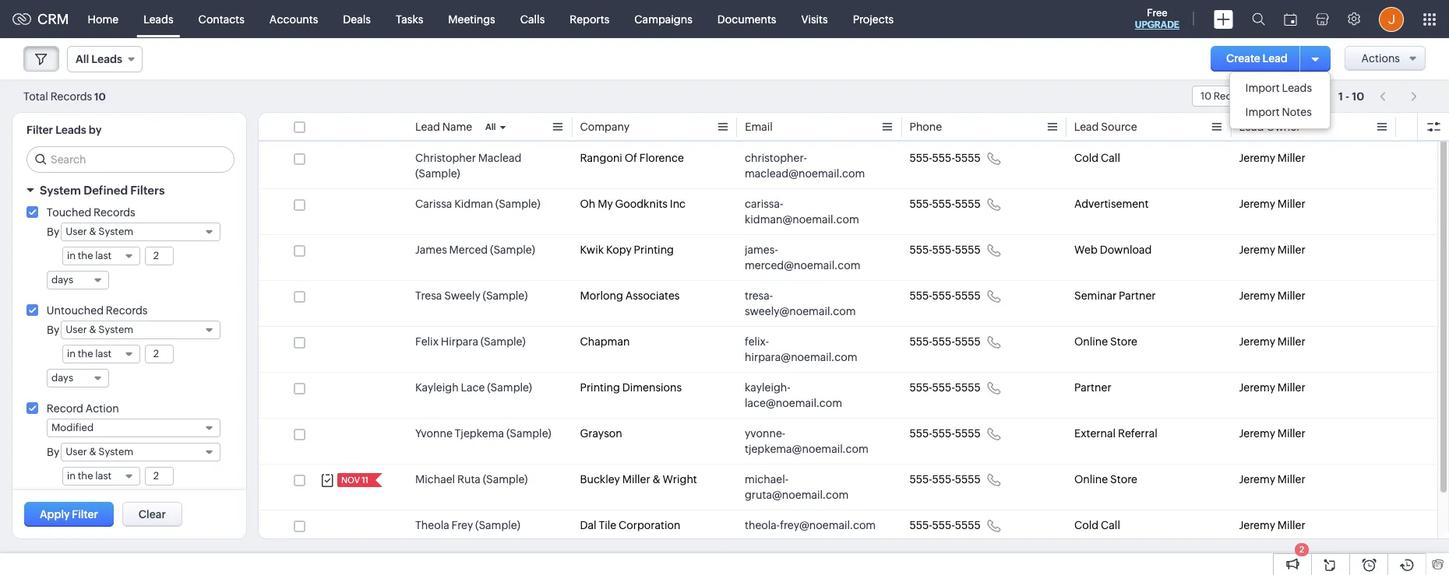 Task type: vqa. For each thing, say whether or not it's contained in the screenshot.
Contacts image
no



Task type: describe. For each thing, give the bounding box(es) containing it.
james- merced@noemail.com
[[745, 244, 861, 272]]

kayleigh
[[415, 382, 459, 394]]

user & system for untouched
[[66, 324, 133, 336]]

total
[[23, 90, 48, 102]]

contacts link
[[186, 0, 257, 38]]

jeremy miller for christopher- maclead@noemail.com
[[1239, 152, 1306, 164]]

rangoni
[[580, 152, 623, 164]]

cold call for theola-frey@noemail.com
[[1075, 520, 1120, 532]]

kwik
[[580, 244, 604, 256]]

leads for all leads
[[91, 53, 122, 65]]

yvonne
[[415, 428, 453, 440]]

1
[[1339, 90, 1343, 102]]

(sample) for yvonne tjepkema (sample)
[[506, 428, 551, 440]]

actions
[[1362, 52, 1400, 65]]

555-555-5555 for theola-frey@noemail.com
[[910, 520, 981, 532]]

records for touched
[[94, 207, 135, 219]]

jeremy for christopher- maclead@noemail.com
[[1239, 152, 1276, 164]]

christopher maclead (sample)
[[415, 152, 522, 180]]

oh
[[580, 198, 596, 210]]

5555 for michael- gruta@noemail.com
[[955, 474, 981, 486]]

per
[[1255, 90, 1270, 102]]

sweely@noemail.com
[[745, 305, 856, 318]]

miller for felix- hirpara@noemail.com
[[1278, 336, 1306, 348]]

& inside row group
[[653, 474, 661, 486]]

create menu element
[[1205, 0, 1243, 38]]

christopher-
[[745, 152, 807, 164]]

555-555-5555 for michael- gruta@noemail.com
[[910, 474, 981, 486]]

tresa sweely (sample)
[[415, 290, 528, 302]]

3 in the last from the top
[[67, 471, 112, 482]]

felix hirpara (sample)
[[415, 336, 526, 348]]

All Leads field
[[67, 46, 142, 72]]

seminar
[[1075, 290, 1117, 302]]

miller for kayleigh- lace@noemail.com
[[1278, 382, 1306, 394]]

5555 for james- merced@noemail.com
[[955, 244, 981, 256]]

jeremy miller for kayleigh- lace@noemail.com
[[1239, 382, 1306, 394]]

merced
[[449, 244, 488, 256]]

accounts link
[[257, 0, 331, 38]]

jeremy miller for theola-frey@noemail.com
[[1239, 520, 1306, 532]]

printing dimensions
[[580, 382, 682, 394]]

(sample) for tresa sweely (sample)
[[483, 290, 528, 302]]

5555 for carissa- kidman@noemail.com
[[955, 198, 981, 210]]

tresa- sweely@noemail.com
[[745, 290, 856, 318]]

christopher- maclead@noemail.com
[[745, 152, 865, 180]]

miller for carissa- kidman@noemail.com
[[1278, 198, 1306, 210]]

in the last for touched
[[67, 250, 112, 262]]

jeremy miller for felix- hirpara@noemail.com
[[1239, 336, 1306, 348]]

visits
[[801, 13, 828, 25]]

store for felix- hirpara@noemail.com
[[1110, 336, 1138, 348]]

system for user & system field corresponding to touched records
[[98, 226, 133, 238]]

total records 10
[[23, 90, 106, 102]]

dal
[[580, 520, 597, 532]]

external referral
[[1075, 428, 1158, 440]]

days field for touched
[[47, 271, 109, 290]]

accounts
[[269, 13, 318, 25]]

5555 for theola-frey@noemail.com
[[955, 520, 981, 532]]

jeremy miller for james- merced@noemail.com
[[1239, 244, 1306, 256]]

in for untouched
[[67, 348, 76, 360]]

carissa- kidman@noemail.com
[[745, 198, 859, 226]]

555-555-5555 for yvonne- tjepkema@noemail.com
[[910, 428, 981, 440]]

profile element
[[1370, 0, 1414, 38]]

yvonne tjepkema (sample)
[[415, 428, 551, 440]]

corporation
[[619, 520, 681, 532]]

create menu image
[[1214, 10, 1234, 28]]

& for user & system field corresponding to touched records
[[89, 226, 96, 238]]

hirpara@noemail.com
[[745, 351, 858, 364]]

cold call for christopher- maclead@noemail.com
[[1075, 152, 1120, 164]]

michael ruta (sample)
[[415, 474, 528, 486]]

buckley
[[580, 474, 620, 486]]

import leads link
[[1230, 76, 1330, 101]]

christopher maclead (sample) link
[[415, 150, 565, 182]]

yvonne tjepkema (sample) link
[[415, 426, 551, 442]]

company
[[580, 121, 630, 133]]

record action
[[47, 403, 119, 415]]

nov 11 link
[[337, 474, 370, 488]]

import notes link
[[1230, 101, 1330, 125]]

jeremy for felix- hirpara@noemail.com
[[1239, 336, 1276, 348]]

miller for yvonne- tjepkema@noemail.com
[[1278, 428, 1306, 440]]

jeremy for theola-frey@noemail.com
[[1239, 520, 1276, 532]]

campaigns
[[635, 13, 693, 25]]

reports
[[570, 13, 610, 25]]

documents link
[[705, 0, 789, 38]]

yvonne-
[[745, 428, 786, 440]]

leads right home link
[[143, 13, 173, 25]]

jeremy miller for michael- gruta@noemail.com
[[1239, 474, 1306, 486]]

crm
[[37, 11, 69, 27]]

system defined filters
[[40, 184, 165, 197]]

records for 10
[[1214, 90, 1253, 102]]

morlong associates
[[580, 290, 680, 302]]

james merced (sample) link
[[415, 242, 535, 258]]

lead for lead owner
[[1239, 121, 1264, 133]]

untouched
[[47, 305, 104, 317]]

10 Records Per Page field
[[1192, 86, 1316, 107]]

(sample) for james merced (sample)
[[490, 244, 535, 256]]

free
[[1147, 7, 1168, 19]]

3 in from the top
[[67, 471, 76, 482]]

3 user from the top
[[66, 447, 87, 458]]

deals
[[343, 13, 371, 25]]

3 user & system from the top
[[66, 447, 133, 458]]

yvonne- tjepkema@noemail.com link
[[745, 426, 879, 457]]

user & system for touched
[[66, 226, 133, 238]]

user for untouched
[[66, 324, 87, 336]]

crm link
[[12, 11, 69, 27]]

wright
[[663, 474, 697, 486]]

notes
[[1282, 106, 1312, 118]]

web download
[[1075, 244, 1152, 256]]

system for first user & system field from the bottom of the page
[[98, 447, 133, 458]]

tasks link
[[383, 0, 436, 38]]

kayleigh lace (sample)
[[415, 382, 532, 394]]

source
[[1102, 121, 1138, 133]]

deals link
[[331, 0, 383, 38]]

name
[[442, 121, 472, 133]]

phone
[[910, 121, 942, 133]]

james merced (sample)
[[415, 244, 535, 256]]

projects link
[[841, 0, 906, 38]]

-
[[1346, 90, 1350, 102]]

tjepkema
[[455, 428, 504, 440]]

calls link
[[508, 0, 557, 38]]

frey
[[452, 520, 473, 532]]

store for michael- gruta@noemail.com
[[1110, 474, 1138, 486]]

clear
[[138, 509, 166, 521]]

jeremy for james- merced@noemail.com
[[1239, 244, 1276, 256]]

felix hirpara (sample) link
[[415, 334, 526, 350]]

records for untouched
[[106, 305, 148, 317]]

untouched records
[[47, 305, 148, 317]]

jeremy for tresa- sweely@noemail.com
[[1239, 290, 1276, 302]]

theola-
[[745, 520, 780, 532]]

theola
[[415, 520, 449, 532]]

3 last from the top
[[95, 471, 112, 482]]

jeremy miller for carissa- kidman@noemail.com
[[1239, 198, 1306, 210]]

carissa kidman (sample) link
[[415, 196, 540, 212]]

call for theola-frey@noemail.com
[[1101, 520, 1120, 532]]

lead for lead source
[[1075, 121, 1099, 133]]

theola frey (sample)
[[415, 520, 520, 532]]

import notes
[[1246, 106, 1312, 118]]

gruta@noemail.com
[[745, 489, 849, 502]]

ruta
[[457, 474, 481, 486]]

touched
[[47, 207, 91, 219]]

download
[[1100, 244, 1152, 256]]

5555 for yvonne- tjepkema@noemail.com
[[955, 428, 981, 440]]

jeremy miller for yvonne- tjepkema@noemail.com
[[1239, 428, 1306, 440]]

my
[[598, 198, 613, 210]]

theola-frey@noemail.com
[[745, 520, 876, 532]]

search element
[[1243, 0, 1275, 38]]

by for untouched records
[[47, 324, 59, 337]]

miller for christopher- maclead@noemail.com
[[1278, 152, 1306, 164]]

& for first user & system field from the bottom of the page
[[89, 447, 96, 458]]



Task type: locate. For each thing, give the bounding box(es) containing it.
1 in the last from the top
[[67, 250, 112, 262]]

free upgrade
[[1135, 7, 1180, 30]]

2 online from the top
[[1075, 474, 1108, 486]]

1 days from the top
[[51, 274, 73, 286]]

2 vertical spatial in the last field
[[62, 468, 140, 486]]

0 vertical spatial user & system
[[66, 226, 133, 238]]

nov
[[341, 476, 360, 485]]

call for christopher- maclead@noemail.com
[[1101, 152, 1120, 164]]

days up untouched
[[51, 274, 73, 286]]

2 jeremy from the top
[[1239, 198, 1276, 210]]

online store for michael- gruta@noemail.com
[[1075, 474, 1138, 486]]

contacts
[[198, 13, 245, 25]]

system inside dropdown button
[[40, 184, 81, 197]]

online for michael- gruta@noemail.com
[[1075, 474, 1108, 486]]

2 555-555-5555 from the top
[[910, 198, 981, 210]]

2 days from the top
[[51, 372, 73, 384]]

1 vertical spatial store
[[1110, 474, 1138, 486]]

system down the modified field
[[98, 447, 133, 458]]

records right untouched
[[106, 305, 148, 317]]

1 store from the top
[[1110, 336, 1138, 348]]

1 vertical spatial days
[[51, 372, 73, 384]]

store
[[1110, 336, 1138, 348], [1110, 474, 1138, 486]]

partner
[[1119, 290, 1156, 302], [1075, 382, 1112, 394]]

(sample) inside christopher maclead (sample)
[[415, 168, 460, 180]]

Modified field
[[47, 419, 221, 438]]

leads left the by
[[55, 124, 86, 136]]

9 jeremy miller from the top
[[1239, 520, 1306, 532]]

0 horizontal spatial filter
[[26, 124, 53, 136]]

web
[[1075, 244, 1098, 256]]

jeremy miller for tresa- sweely@noemail.com
[[1239, 290, 1306, 302]]

last for untouched
[[95, 348, 112, 360]]

user for touched
[[66, 226, 87, 238]]

tjepkema@noemail.com
[[745, 443, 869, 456]]

8 jeremy miller from the top
[[1239, 474, 1306, 486]]

records up the filter leads by
[[50, 90, 92, 102]]

days field
[[47, 271, 109, 290], [47, 369, 109, 388]]

of
[[625, 152, 637, 164]]

row group containing christopher maclead (sample)
[[259, 143, 1438, 576]]

filter
[[26, 124, 53, 136], [72, 509, 98, 521]]

maclead@noemail.com
[[745, 168, 865, 180]]

last up apply filter
[[95, 471, 112, 482]]

touched records
[[47, 207, 135, 219]]

documents
[[718, 13, 776, 25]]

1 vertical spatial import
[[1246, 106, 1280, 118]]

2 vertical spatial last
[[95, 471, 112, 482]]

2 horizontal spatial 10
[[1352, 90, 1365, 102]]

555-555-5555 for kayleigh- lace@noemail.com
[[910, 382, 981, 394]]

5555 for kayleigh- lace@noemail.com
[[955, 382, 981, 394]]

partner right "seminar"
[[1119, 290, 1156, 302]]

0 vertical spatial call
[[1101, 152, 1120, 164]]

0 vertical spatial user
[[66, 226, 87, 238]]

import
[[1246, 82, 1280, 94], [1246, 106, 1280, 118]]

2 online store from the top
[[1075, 474, 1138, 486]]

None text field
[[146, 468, 173, 485]]

0 horizontal spatial 10
[[94, 91, 106, 102]]

cold for theola-frey@noemail.com
[[1075, 520, 1099, 532]]

5555 for tresa- sweely@noemail.com
[[955, 290, 981, 302]]

christopher- maclead@noemail.com link
[[745, 150, 879, 182]]

days field up untouched
[[47, 271, 109, 290]]

3 jeremy miller from the top
[[1239, 244, 1306, 256]]

0 vertical spatial by
[[47, 226, 59, 238]]

online
[[1075, 336, 1108, 348], [1075, 474, 1108, 486]]

2 call from the top
[[1101, 520, 1120, 532]]

0 vertical spatial user & system field
[[61, 223, 221, 242]]

10 left per
[[1201, 90, 1212, 102]]

in the last up apply filter
[[67, 471, 112, 482]]

by for touched records
[[47, 226, 59, 238]]

1 vertical spatial cold call
[[1075, 520, 1120, 532]]

filter leads by
[[26, 124, 102, 136]]

0 vertical spatial days
[[51, 274, 73, 286]]

6 jeremy from the top
[[1239, 382, 1276, 394]]

jeremy for yvonne- tjepkema@noemail.com
[[1239, 428, 1276, 440]]

0 vertical spatial printing
[[634, 244, 674, 256]]

0 vertical spatial cold
[[1075, 152, 1099, 164]]

2 last from the top
[[95, 348, 112, 360]]

0 horizontal spatial partner
[[1075, 382, 1112, 394]]

system
[[40, 184, 81, 197], [98, 226, 133, 238], [98, 324, 133, 336], [98, 447, 133, 458]]

1 vertical spatial printing
[[580, 382, 620, 394]]

0 vertical spatial all
[[76, 53, 89, 65]]

the up apply filter button
[[78, 471, 93, 482]]

all inside all leads field
[[76, 53, 89, 65]]

555-555-5555 for felix- hirpara@noemail.com
[[910, 336, 981, 348]]

records inside field
[[1214, 90, 1253, 102]]

555-555-5555 for tresa- sweely@noemail.com
[[910, 290, 981, 302]]

2 import from the top
[[1246, 106, 1280, 118]]

user & system down untouched records
[[66, 324, 133, 336]]

4 jeremy from the top
[[1239, 290, 1276, 302]]

store down external referral
[[1110, 474, 1138, 486]]

in up apply filter
[[67, 471, 76, 482]]

jeremy for michael- gruta@noemail.com
[[1239, 474, 1276, 486]]

(sample) right hirpara
[[481, 336, 526, 348]]

felix- hirpara@noemail.com
[[745, 336, 858, 364]]

1 vertical spatial the
[[78, 348, 93, 360]]

(sample) right "sweely"
[[483, 290, 528, 302]]

1 days field from the top
[[47, 271, 109, 290]]

lead left 'name'
[[415, 121, 440, 133]]

user
[[66, 226, 87, 238], [66, 324, 87, 336], [66, 447, 87, 458]]

0 horizontal spatial printing
[[580, 382, 620, 394]]

grayson
[[580, 428, 622, 440]]

michael
[[415, 474, 455, 486]]

2 in the last field from the top
[[62, 345, 140, 364]]

filter right apply
[[72, 509, 98, 521]]

system up touched
[[40, 184, 81, 197]]

(sample) inside 'link'
[[483, 474, 528, 486]]

1 vertical spatial all
[[485, 122, 496, 132]]

1 horizontal spatial printing
[[634, 244, 674, 256]]

system for user & system field for untouched records
[[98, 324, 133, 336]]

0 vertical spatial filter
[[26, 124, 53, 136]]

visits link
[[789, 0, 841, 38]]

10
[[1352, 90, 1365, 102], [1201, 90, 1212, 102], [94, 91, 106, 102]]

6 5555 from the top
[[955, 382, 981, 394]]

(sample) right merced
[[490, 244, 535, 256]]

5 555-555-5555 from the top
[[910, 336, 981, 348]]

by down untouched
[[47, 324, 59, 337]]

1 vertical spatial call
[[1101, 520, 1120, 532]]

0 horizontal spatial all
[[76, 53, 89, 65]]

jeremy miller
[[1239, 152, 1306, 164], [1239, 198, 1306, 210], [1239, 244, 1306, 256], [1239, 290, 1306, 302], [1239, 336, 1306, 348], [1239, 382, 1306, 394], [1239, 428, 1306, 440], [1239, 474, 1306, 486], [1239, 520, 1306, 532]]

0 vertical spatial in
[[67, 250, 76, 262]]

morlong
[[580, 290, 623, 302]]

row group
[[259, 143, 1438, 576]]

2 vertical spatial in
[[67, 471, 76, 482]]

associates
[[625, 290, 680, 302]]

by
[[89, 124, 102, 136]]

2 the from the top
[[78, 348, 93, 360]]

9 jeremy from the top
[[1239, 520, 1276, 532]]

lead left source
[[1075, 121, 1099, 133]]

1 vertical spatial user
[[66, 324, 87, 336]]

in down touched
[[67, 250, 76, 262]]

2 5555 from the top
[[955, 198, 981, 210]]

carissa kidman (sample)
[[415, 198, 540, 210]]

1 horizontal spatial all
[[485, 122, 496, 132]]

record
[[47, 403, 83, 415]]

filter inside button
[[72, 509, 98, 521]]

3 by from the top
[[47, 447, 59, 459]]

filter down total
[[26, 124, 53, 136]]

last down untouched records
[[95, 348, 112, 360]]

hirpara
[[441, 336, 478, 348]]

2 store from the top
[[1110, 474, 1138, 486]]

miller for tresa- sweely@noemail.com
[[1278, 290, 1306, 302]]

1 by from the top
[[47, 226, 59, 238]]

555-555-5555 for carissa- kidman@noemail.com
[[910, 198, 981, 210]]

10 inside total records 10
[[94, 91, 106, 102]]

2 vertical spatial in the last
[[67, 471, 112, 482]]

theola frey (sample) link
[[415, 518, 520, 534]]

1 cold from the top
[[1075, 152, 1099, 164]]

user & system field down the modified field
[[61, 443, 221, 462]]

reports link
[[557, 0, 622, 38]]

by down modified
[[47, 447, 59, 459]]

user down modified
[[66, 447, 87, 458]]

meetings
[[448, 13, 495, 25]]

10 for 1 - 10
[[1352, 90, 1365, 102]]

9 5555 from the top
[[955, 520, 981, 532]]

online store for felix- hirpara@noemail.com
[[1075, 336, 1138, 348]]

5555 for christopher- maclead@noemail.com
[[955, 152, 981, 164]]

8 5555 from the top
[[955, 474, 981, 486]]

leads for import leads
[[1282, 82, 1312, 94]]

& for user & system field for untouched records
[[89, 324, 96, 336]]

the down 'touched records' at the left of the page
[[78, 250, 93, 262]]

(sample) for christopher maclead (sample)
[[415, 168, 460, 180]]

james- merced@noemail.com link
[[745, 242, 879, 274]]

lace
[[461, 382, 485, 394]]

2 in the last from the top
[[67, 348, 112, 360]]

modified
[[51, 422, 94, 434]]

1 in from the top
[[67, 250, 76, 262]]

filters
[[130, 184, 165, 197]]

frey@noemail.com
[[780, 520, 876, 532]]

calendar image
[[1284, 13, 1297, 25]]

owner
[[1266, 121, 1301, 133]]

in down untouched
[[67, 348, 76, 360]]

& down modified
[[89, 447, 96, 458]]

navigation
[[1372, 85, 1426, 108]]

1 import from the top
[[1246, 82, 1280, 94]]

3 5555 from the top
[[955, 244, 981, 256]]

online store down seminar partner
[[1075, 336, 1138, 348]]

0 vertical spatial store
[[1110, 336, 1138, 348]]

kopy
[[606, 244, 632, 256]]

days up record
[[51, 372, 73, 384]]

user & system field for untouched records
[[61, 321, 221, 340]]

1 vertical spatial online store
[[1075, 474, 1138, 486]]

1 user & system field from the top
[[61, 223, 221, 242]]

leads link
[[131, 0, 186, 38]]

2 vertical spatial user & system
[[66, 447, 133, 458]]

lead up import leads
[[1263, 52, 1288, 65]]

1 vertical spatial user & system field
[[61, 321, 221, 340]]

in the last down untouched records
[[67, 348, 112, 360]]

online store down external referral
[[1075, 474, 1138, 486]]

last down 'touched records' at the left of the page
[[95, 250, 112, 262]]

records left per
[[1214, 90, 1253, 102]]

miller for james- merced@noemail.com
[[1278, 244, 1306, 256]]

1 vertical spatial days field
[[47, 369, 109, 388]]

0 vertical spatial import
[[1246, 82, 1280, 94]]

in the last down 'touched records' at the left of the page
[[67, 250, 112, 262]]

tresa sweely (sample) link
[[415, 288, 528, 304]]

in
[[67, 250, 76, 262], [67, 348, 76, 360], [67, 471, 76, 482]]

2 vertical spatial user
[[66, 447, 87, 458]]

3 555-555-5555 from the top
[[910, 244, 981, 256]]

7 jeremy from the top
[[1239, 428, 1276, 440]]

4 5555 from the top
[[955, 290, 981, 302]]

10 inside field
[[1201, 90, 1212, 102]]

10 for total records 10
[[94, 91, 106, 102]]

1 horizontal spatial filter
[[72, 509, 98, 521]]

4 jeremy miller from the top
[[1239, 290, 1306, 302]]

(sample) for michael ruta (sample)
[[483, 474, 528, 486]]

all for all
[[485, 122, 496, 132]]

0 vertical spatial cold call
[[1075, 152, 1120, 164]]

online down "seminar"
[[1075, 336, 1108, 348]]

2 user from the top
[[66, 324, 87, 336]]

5 jeremy miller from the top
[[1239, 336, 1306, 348]]

2 user & system from the top
[[66, 324, 133, 336]]

system down untouched records
[[98, 324, 133, 336]]

(sample) for kayleigh lace (sample)
[[487, 382, 532, 394]]

555-555-5555 for christopher- maclead@noemail.com
[[910, 152, 981, 164]]

1 call from the top
[[1101, 152, 1120, 164]]

(sample) right lace
[[487, 382, 532, 394]]

user & system field down untouched records
[[61, 321, 221, 340]]

2 in from the top
[[67, 348, 76, 360]]

in the last field down untouched records
[[62, 345, 140, 364]]

maclead
[[478, 152, 522, 164]]

1 5555 from the top
[[955, 152, 981, 164]]

& down 'touched records' at the left of the page
[[89, 226, 96, 238]]

printing right kopy at the left top of page
[[634, 244, 674, 256]]

leads for filter leads by
[[55, 124, 86, 136]]

9 555-555-5555 from the top
[[910, 520, 981, 532]]

1 vertical spatial filter
[[72, 509, 98, 521]]

jeremy for kayleigh- lace@noemail.com
[[1239, 382, 1276, 394]]

days for untouched records
[[51, 372, 73, 384]]

nov 11
[[341, 476, 369, 485]]

goodknits
[[615, 198, 668, 210]]

lead down import notes
[[1239, 121, 1264, 133]]

kidman
[[454, 198, 493, 210]]

10 up the by
[[94, 91, 106, 102]]

1 cold call from the top
[[1075, 152, 1120, 164]]

user & system field for touched records
[[61, 223, 221, 242]]

miller for michael- gruta@noemail.com
[[1278, 474, 1306, 486]]

partner up external
[[1075, 382, 1112, 394]]

import leads
[[1246, 82, 1312, 94]]

page
[[1272, 90, 1296, 102]]

user down untouched
[[66, 324, 87, 336]]

5 jeremy from the top
[[1239, 336, 1276, 348]]

2 cold call from the top
[[1075, 520, 1120, 532]]

miller for theola-frey@noemail.com
[[1278, 520, 1306, 532]]

the for touched
[[78, 250, 93, 262]]

2 by from the top
[[47, 324, 59, 337]]

create
[[1227, 52, 1261, 65]]

james-
[[745, 244, 778, 256]]

1 555-555-5555 from the top
[[910, 152, 981, 164]]

the for untouched
[[78, 348, 93, 360]]

1 vertical spatial cold
[[1075, 520, 1099, 532]]

2 vertical spatial by
[[47, 447, 59, 459]]

1 jeremy miller from the top
[[1239, 152, 1306, 164]]

1 vertical spatial last
[[95, 348, 112, 360]]

10 right -
[[1352, 90, 1365, 102]]

3 user & system field from the top
[[61, 443, 221, 462]]

dal tile corporation
[[580, 520, 681, 532]]

3 in the last field from the top
[[62, 468, 140, 486]]

2 jeremy miller from the top
[[1239, 198, 1306, 210]]

tile
[[599, 520, 616, 532]]

online for felix- hirpara@noemail.com
[[1075, 336, 1108, 348]]

system down 'touched records' at the left of the page
[[98, 226, 133, 238]]

1 online store from the top
[[1075, 336, 1138, 348]]

records for total
[[50, 90, 92, 102]]

felix-
[[745, 336, 769, 348]]

leads up notes
[[1282, 82, 1312, 94]]

in the last for untouched
[[67, 348, 112, 360]]

yvonne- tjepkema@noemail.com
[[745, 428, 869, 456]]

1 user & system from the top
[[66, 226, 133, 238]]

4 555-555-5555 from the top
[[910, 290, 981, 302]]

0 vertical spatial in the last field
[[62, 247, 140, 266]]

& left wright
[[653, 474, 661, 486]]

records down defined
[[94, 207, 135, 219]]

create lead
[[1227, 52, 1288, 65]]

all leads
[[76, 53, 122, 65]]

(sample) down christopher on the top left of the page
[[415, 168, 460, 180]]

jeremy for carissa- kidman@noemail.com
[[1239, 198, 1276, 210]]

2 cold from the top
[[1075, 520, 1099, 532]]

& down untouched records
[[89, 324, 96, 336]]

by down touched
[[47, 226, 59, 238]]

james
[[415, 244, 447, 256]]

(sample) right frey
[[475, 520, 520, 532]]

last for touched
[[95, 250, 112, 262]]

7 jeremy miller from the top
[[1239, 428, 1306, 440]]

days field up record action
[[47, 369, 109, 388]]

user & system field down "filters"
[[61, 223, 221, 242]]

1 vertical spatial in the last field
[[62, 345, 140, 364]]

3 jeremy from the top
[[1239, 244, 1276, 256]]

in the last field
[[62, 247, 140, 266], [62, 345, 140, 364], [62, 468, 140, 486]]

store down seminar partner
[[1110, 336, 1138, 348]]

action
[[85, 403, 119, 415]]

create lead button
[[1211, 46, 1303, 72]]

1 online from the top
[[1075, 336, 1108, 348]]

1 horizontal spatial 10
[[1201, 90, 1212, 102]]

(sample) right kidman
[[495, 198, 540, 210]]

in the last field down 'touched records' at the left of the page
[[62, 247, 140, 266]]

in for touched
[[67, 250, 76, 262]]

jeremy
[[1239, 152, 1276, 164], [1239, 198, 1276, 210], [1239, 244, 1276, 256], [1239, 290, 1276, 302], [1239, 336, 1276, 348], [1239, 382, 1276, 394], [1239, 428, 1276, 440], [1239, 474, 1276, 486], [1239, 520, 1276, 532]]

calls
[[520, 13, 545, 25]]

5 5555 from the top
[[955, 336, 981, 348]]

0 vertical spatial last
[[95, 250, 112, 262]]

lead inside button
[[1263, 52, 1288, 65]]

user down touched
[[66, 226, 87, 238]]

2 vertical spatial user & system field
[[61, 443, 221, 462]]

1 vertical spatial in the last
[[67, 348, 112, 360]]

User & System field
[[61, 223, 221, 242], [61, 321, 221, 340], [61, 443, 221, 462]]

printing up grayson
[[580, 382, 620, 394]]

1 user from the top
[[66, 226, 87, 238]]

inc
[[670, 198, 686, 210]]

6 555-555-5555 from the top
[[910, 382, 981, 394]]

tresa- sweely@noemail.com link
[[745, 288, 879, 319]]

upgrade
[[1135, 19, 1180, 30]]

8 jeremy from the top
[[1239, 474, 1276, 486]]

7 555-555-5555 from the top
[[910, 428, 981, 440]]

import for import notes
[[1246, 106, 1280, 118]]

Search text field
[[27, 147, 234, 172]]

2 vertical spatial the
[[78, 471, 93, 482]]

1 vertical spatial in
[[67, 348, 76, 360]]

lead for lead name
[[415, 121, 440, 133]]

2 user & system field from the top
[[61, 321, 221, 340]]

system defined filters button
[[12, 177, 246, 204]]

1 jeremy from the top
[[1239, 152, 1276, 164]]

(sample) for theola frey (sample)
[[475, 520, 520, 532]]

1 vertical spatial online
[[1075, 474, 1108, 486]]

1 in the last field from the top
[[62, 247, 140, 266]]

3 the from the top
[[78, 471, 93, 482]]

days for touched records
[[51, 274, 73, 286]]

in the last field for touched
[[62, 247, 140, 266]]

import for import leads
[[1246, 82, 1280, 94]]

michael- gruta@noemail.com link
[[745, 472, 879, 503]]

all up maclead
[[485, 122, 496, 132]]

kayleigh- lace@noemail.com
[[745, 382, 843, 410]]

(sample) for felix hirpara (sample)
[[481, 336, 526, 348]]

all up total records 10
[[76, 53, 89, 65]]

7 5555 from the top
[[955, 428, 981, 440]]

profile image
[[1379, 7, 1404, 32]]

(sample) for carissa kidman (sample)
[[495, 198, 540, 210]]

2 days field from the top
[[47, 369, 109, 388]]

search image
[[1252, 12, 1265, 26]]

days field for untouched
[[47, 369, 109, 388]]

all for all leads
[[76, 53, 89, 65]]

0 vertical spatial days field
[[47, 271, 109, 290]]

8 555-555-5555 from the top
[[910, 474, 981, 486]]

tasks
[[396, 13, 423, 25]]

leads inside field
[[91, 53, 122, 65]]

1 last from the top
[[95, 250, 112, 262]]

0 vertical spatial partner
[[1119, 290, 1156, 302]]

1 vertical spatial partner
[[1075, 382, 1112, 394]]

cold for christopher- maclead@noemail.com
[[1075, 152, 1099, 164]]

1 the from the top
[[78, 250, 93, 262]]

home
[[88, 13, 119, 25]]

0 vertical spatial the
[[78, 250, 93, 262]]

meetings link
[[436, 0, 508, 38]]

6 jeremy miller from the top
[[1239, 382, 1306, 394]]

0 vertical spatial in the last
[[67, 250, 112, 262]]

rangoni of florence
[[580, 152, 684, 164]]

555-555-5555 for james- merced@noemail.com
[[910, 244, 981, 256]]

(sample) right tjepkema
[[506, 428, 551, 440]]

leads down home link
[[91, 53, 122, 65]]

1 horizontal spatial partner
[[1119, 290, 1156, 302]]

0 vertical spatial online
[[1075, 336, 1108, 348]]

online down external
[[1075, 474, 1108, 486]]

0 vertical spatial online store
[[1075, 336, 1138, 348]]

11
[[362, 476, 369, 485]]

1 vertical spatial user & system
[[66, 324, 133, 336]]

None text field
[[146, 248, 173, 265], [146, 346, 173, 363], [146, 248, 173, 265], [146, 346, 173, 363]]

user & system down modified
[[66, 447, 133, 458]]

(sample) right the ruta
[[483, 474, 528, 486]]

user & system down 'touched records' at the left of the page
[[66, 226, 133, 238]]

in the last field up apply filter
[[62, 468, 140, 486]]

the down untouched
[[78, 348, 93, 360]]

1 vertical spatial by
[[47, 324, 59, 337]]



